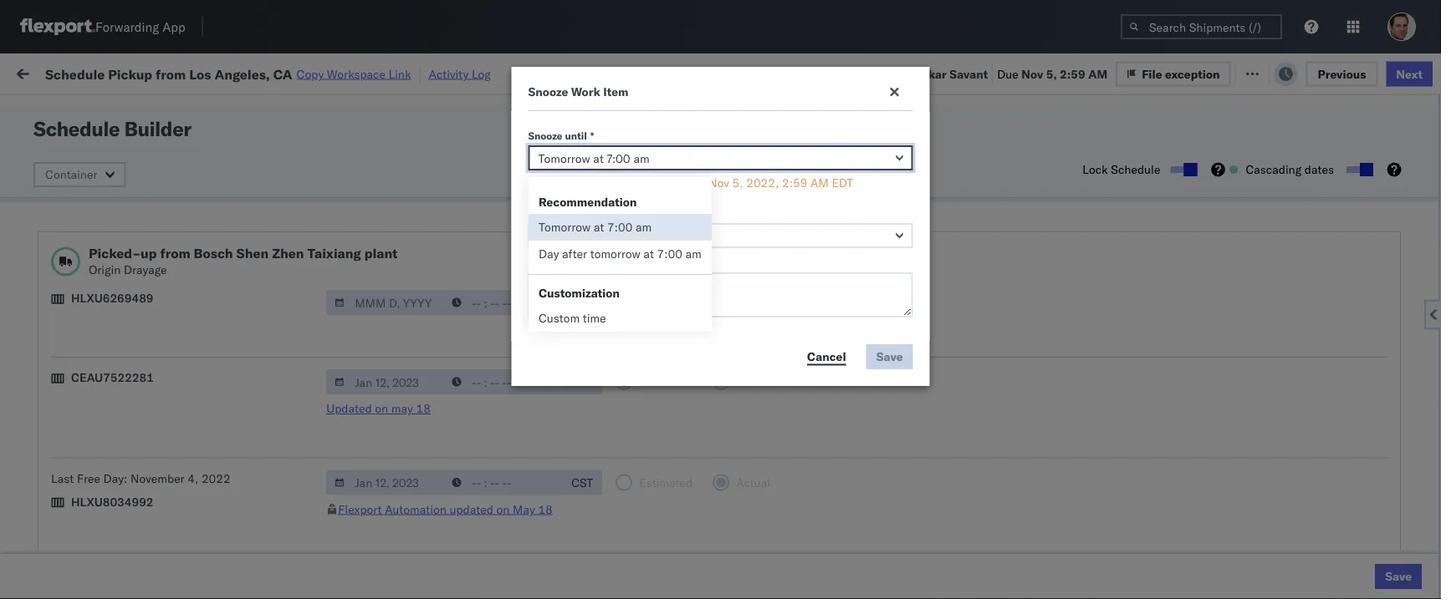 Task type: locate. For each thing, give the bounding box(es) containing it.
documents for upload customs clearance documents link related to 2nd upload customs clearance documents button from the top of the page
[[38, 359, 99, 374]]

at down the recommendation
[[594, 220, 604, 235]]

ca inside confirm pickup from los angeles, ca
[[38, 470, 54, 484]]

10 fcl from the top
[[549, 573, 571, 587]]

2 horizontal spatial on
[[496, 502, 510, 517]]

9,
[[372, 352, 383, 366]]

2 schedule pickup from los angeles, ca from the top
[[38, 306, 225, 337]]

mmm d, yyyy text field for hlxu6269489
[[326, 290, 445, 315]]

0 vertical spatial confirm
[[38, 453, 81, 468]]

2:59 right shen
[[269, 241, 295, 256]]

confirm
[[38, 453, 81, 468], [38, 498, 81, 513]]

1 customs from the top
[[80, 159, 127, 173]]

* right until
[[590, 129, 594, 142]]

3 edt, from the top
[[320, 278, 346, 293]]

1 vertical spatial upload customs clearance documents link
[[38, 342, 238, 375]]

schedule delivery appointment button up confirm pickup from los angeles, ca
[[38, 424, 206, 442]]

from
[[156, 65, 186, 82], [130, 232, 155, 247], [160, 245, 190, 262], [130, 306, 155, 320], [130, 379, 155, 394], [123, 453, 148, 468], [130, 527, 155, 541]]

container button
[[33, 162, 126, 187]]

1 vertical spatial at
[[594, 220, 604, 235]]

omkar savant
[[1349, 462, 1423, 477]]

0 vertical spatial test123456
[[1139, 205, 1210, 219]]

1 upload customs clearance documents button from the top
[[38, 158, 238, 193]]

0 horizontal spatial :
[[120, 104, 123, 116]]

0 vertical spatial hlxu6269489,
[[1120, 204, 1205, 219]]

blocked,
[[205, 104, 247, 116]]

2 jawla from the top
[[1389, 205, 1418, 219]]

batch action button
[[1322, 60, 1432, 85]]

flexport demo consignee
[[621, 168, 758, 182], [621, 536, 758, 550]]

6 resize handle column header from the left
[[868, 130, 888, 600]]

2 schedule pickup from los angeles, ca button from the top
[[38, 305, 238, 340]]

1 test123456 from the top
[[1139, 205, 1210, 219]]

schedule delivery appointment link up 'picked-'
[[38, 203, 206, 220]]

1 vertical spatial schedule delivery appointment
[[38, 277, 206, 292]]

0 vertical spatial 18
[[416, 402, 431, 416]]

7:00 up day after tomorrow at 7:00 am on the top left
[[607, 220, 633, 235]]

1 vertical spatial mmm d, yyyy text field
[[326, 370, 445, 395]]

id
[[918, 137, 928, 149]]

est, left the jan
[[320, 536, 345, 550]]

msdu7304509
[[1031, 535, 1116, 550]]

confirm inside confirm delivery link
[[38, 498, 81, 513]]

flexport demo consignee for bookings test consignee
[[621, 536, 758, 550]]

7 fcl from the top
[[549, 462, 571, 477]]

pickup inside confirm pickup from los angeles, ca
[[84, 453, 120, 468]]

8 ocean fcl from the top
[[512, 499, 571, 514]]

1 vertical spatial after
[[562, 247, 587, 261]]

1889466
[[960, 389, 1010, 403]]

confirm up last
[[38, 453, 81, 468]]

1 horizontal spatial at
[[594, 220, 604, 235]]

3 jawla from the top
[[1389, 241, 1418, 256]]

: for status
[[120, 104, 123, 116]]

name
[[650, 137, 677, 149]]

gaurav
[[1349, 168, 1386, 182], [1349, 205, 1386, 219], [1349, 241, 1386, 256], [1349, 278, 1386, 293]]

4 flex- from the top
[[924, 278, 960, 293]]

2 edt, from the top
[[320, 241, 346, 256]]

dec left 14,
[[348, 389, 370, 403]]

MMM D, YYYY text field
[[326, 471, 445, 496]]

5 flex- from the top
[[924, 315, 960, 330]]

1 demo from the top
[[668, 168, 699, 182]]

activity log button
[[429, 64, 491, 84]]

snooze until *
[[528, 129, 594, 142]]

9 flex- from the top
[[924, 573, 960, 587]]

2 customs from the top
[[80, 343, 127, 357]]

schedule delivery appointment link down 'picked-'
[[38, 276, 206, 293]]

2 horizontal spatial at
[[644, 247, 654, 261]]

1 vertical spatial confirm
[[38, 498, 81, 513]]

4 jawla from the top
[[1389, 278, 1418, 293]]

2 vertical spatial dec
[[348, 499, 370, 514]]

0 vertical spatial flexport
[[621, 168, 665, 182]]

:
[[120, 104, 123, 116], [385, 104, 388, 116]]

schedule pickup from los angeles, ca link down last free day: november 4, 2022
[[38, 526, 238, 559]]

1 vertical spatial on
[[375, 402, 388, 416]]

upload customs clearance documents down hlxu6269489
[[38, 343, 183, 374]]

appointment up the up
[[137, 204, 206, 218]]

3 schedule pickup from los angeles, ca link from the top
[[38, 379, 238, 412]]

schedule pickup from los angeles, ca down drayage
[[38, 306, 225, 337]]

2 mmm d, yyyy text field from the top
[[326, 370, 445, 395]]

2:59 down 2:00
[[269, 389, 295, 403]]

angeles, for 4th schedule pickup from los angeles, ca link from the top of the page
[[179, 527, 225, 541]]

delivery down 'picked-'
[[91, 277, 134, 292]]

container
[[45, 167, 97, 182]]

1 vertical spatial upload customs clearance documents button
[[38, 342, 238, 377]]

delivery up confirm pickup from los angeles, ca
[[91, 425, 134, 439]]

los
[[189, 65, 211, 82], [158, 232, 176, 247], [158, 306, 176, 320], [158, 379, 176, 394], [151, 453, 170, 468], [158, 527, 176, 541]]

1 schedule pickup from los angeles, ca button from the top
[[38, 231, 238, 266]]

upload customs clearance documents button down hlxu6269489
[[38, 342, 238, 377]]

schedule pickup from los angeles, ca up confirm pickup from los angeles, ca
[[38, 379, 225, 411]]

2022 up plant
[[387, 205, 416, 219]]

4 flex-1846748 from the top
[[924, 315, 1010, 330]]

1 -- : -- -- text field from the top
[[444, 290, 562, 315]]

choi
[[1401, 573, 1425, 587]]

-
[[729, 168, 737, 182], [737, 168, 744, 182], [863, 573, 870, 587], [1428, 573, 1436, 587]]

on left may on the bottom left
[[375, 402, 388, 416]]

1 vertical spatial clearance
[[130, 343, 183, 357]]

1 upload customs clearance documents link from the top
[[38, 158, 238, 191]]

after right is
[[598, 176, 623, 190]]

4 schedule pickup from los angeles, ca link from the top
[[38, 526, 238, 559]]

demo for -
[[668, 168, 699, 182]]

angeles, for confirm pickup from los angeles, ca link
[[173, 453, 219, 468]]

edt
[[832, 176, 853, 190]]

schedule delivery appointment down 'picked-'
[[38, 277, 206, 292]]

est, up 2:59 am est, dec 14, 2022 on the left of page
[[320, 352, 345, 366]]

1 vertical spatial schedule delivery appointment button
[[38, 276, 206, 295]]

1 flexport demo consignee from the top
[[621, 168, 758, 182]]

1 horizontal spatial omkar
[[1349, 462, 1384, 477]]

1 horizontal spatial 18
[[538, 502, 553, 517]]

from down drayage
[[130, 306, 155, 320]]

-- : -- -- text field for mmm d, yyyy text field
[[444, 471, 562, 496]]

5,
[[1046, 66, 1057, 81], [732, 176, 743, 190], [373, 205, 384, 219], [373, 241, 384, 256], [373, 278, 384, 293], [373, 315, 384, 330]]

client name button
[[612, 133, 704, 150]]

0 horizontal spatial on
[[375, 402, 388, 416]]

0 vertical spatial -- : -- -- text field
[[444, 290, 562, 315]]

demo down name
[[668, 168, 699, 182]]

Max 200 characters text field
[[528, 273, 913, 318]]

0 vertical spatial ceau7522281,
[[1031, 204, 1117, 219]]

am up day after tomorrow at 7:00 am on the top left
[[636, 220, 652, 235]]

delivery for confirm delivery button
[[84, 498, 127, 513]]

pm
[[298, 462, 316, 477]]

schedule delivery appointment
[[38, 204, 206, 218], [38, 277, 206, 292], [38, 425, 206, 439]]

None checkbox
[[1171, 166, 1194, 173], [1347, 166, 1370, 173], [1171, 166, 1194, 173], [1347, 166, 1370, 173]]

7:00 right tomorrow
[[657, 247, 683, 261]]

0 vertical spatial hlxu8034992
[[1208, 204, 1290, 219]]

0 horizontal spatial *
[[567, 207, 571, 220]]

2:59 am est, dec 14, 2022
[[269, 389, 423, 403]]

jawla
[[1389, 168, 1418, 182], [1389, 205, 1418, 219], [1389, 241, 1418, 256], [1389, 278, 1418, 293]]

1 ceau7522281, hlxu6269489, hlxu8034992 from the top
[[1031, 204, 1290, 219]]

0 vertical spatial appointment
[[137, 204, 206, 218]]

2022 right taixiang in the left top of the page
[[387, 241, 416, 256]]

on for updated
[[375, 402, 388, 416]]

18 right may on the bottom of page
[[538, 502, 553, 517]]

customs for 2nd upload customs clearance documents button from the bottom
[[80, 159, 127, 173]]

0 vertical spatial snooze
[[528, 84, 568, 99]]

1 vertical spatial customs
[[80, 343, 127, 357]]

at
[[350, 65, 361, 79], [594, 220, 604, 235], [644, 247, 654, 261]]

1 vertical spatial -- : -- -- text field
[[444, 471, 562, 496]]

2:00
[[269, 352, 295, 366]]

2 flexport demo consignee from the top
[[621, 536, 758, 550]]

1 vertical spatial *
[[567, 207, 571, 220]]

list box
[[529, 214, 712, 268]]

4 edt, from the top
[[320, 315, 346, 330]]

3 flex-1846748 from the top
[[924, 278, 1010, 293]]

2 vertical spatial cst
[[572, 476, 593, 490]]

upload down workitem at top
[[38, 159, 76, 173]]

0 vertical spatial on
[[427, 65, 441, 79]]

lock schedule
[[1083, 162, 1161, 177]]

3 ocean fcl from the top
[[512, 241, 571, 256]]

previous
[[1318, 66, 1366, 81]]

0 vertical spatial ceau7522281, hlxu6269489, hlxu8034992
[[1031, 204, 1290, 219]]

demo left bookings
[[668, 536, 699, 550]]

is
[[586, 176, 595, 190]]

ceau7522281, for 2:00 am est, nov 9, 2022
[[1031, 351, 1117, 366]]

1 vertical spatial cst
[[572, 375, 593, 389]]

2 schedule delivery appointment link from the top
[[38, 276, 206, 293]]

custom time
[[539, 311, 606, 326]]

upload customs clearance documents down workitem button
[[38, 159, 183, 190]]

Search Work text field
[[879, 60, 1062, 85]]

3 fcl from the top
[[549, 241, 571, 256]]

shen
[[236, 245, 269, 262]]

1 vertical spatial snooze
[[528, 129, 563, 142]]

1 vertical spatial flexport demo consignee
[[621, 536, 758, 550]]

0 vertical spatial customs
[[80, 159, 127, 173]]

0 vertical spatial *
[[590, 129, 594, 142]]

action
[[1384, 65, 1421, 79]]

1 horizontal spatial on
[[427, 65, 441, 79]]

0 vertical spatial cst
[[572, 295, 593, 310]]

1 mmm d, yyyy text field from the top
[[326, 290, 445, 315]]

ceau7522281, for 2:59 am edt, nov 5, 2022
[[1031, 204, 1117, 219]]

Tomorrow at 7:00 am text field
[[528, 146, 913, 171]]

my work
[[17, 61, 91, 84]]

schedule delivery appointment for 2nd schedule delivery appointment link from the bottom
[[38, 277, 206, 292]]

edt, up taixiang in the left top of the page
[[320, 205, 346, 219]]

schedule pickup from los angeles, ca link up confirm pickup from los angeles, ca link
[[38, 379, 238, 412]]

MMM D, YYYY text field
[[326, 290, 445, 315], [326, 370, 445, 395]]

of
[[695, 176, 706, 190]]

-- : -- -- text field
[[444, 370, 562, 395]]

0 vertical spatial demo
[[668, 168, 699, 182]]

appointment
[[137, 204, 206, 218], [137, 277, 206, 292], [137, 425, 206, 439]]

updated
[[450, 502, 493, 517]]

1 horizontal spatial savant
[[1387, 462, 1423, 477]]

1 vertical spatial ceau7522281, hlxu6269489, hlxu8034992
[[1031, 351, 1290, 366]]

1 vertical spatial schedule delivery appointment link
[[38, 276, 206, 293]]

flexport demo consignee down name
[[621, 168, 758, 182]]

tomorrow
[[539, 220, 591, 235]]

2 upload from the top
[[38, 343, 76, 357]]

2 horizontal spatial 7:00
[[657, 247, 683, 261]]

bosch
[[621, 205, 654, 219], [729, 205, 763, 219], [621, 241, 654, 256], [729, 241, 763, 256], [194, 245, 233, 262], [621, 278, 654, 293], [621, 315, 654, 330], [729, 315, 763, 330], [729, 352, 763, 366], [621, 389, 654, 403], [729, 389, 763, 403], [621, 462, 654, 477], [729, 462, 763, 477]]

0 horizontal spatial am
[[636, 220, 652, 235]]

1 vertical spatial upload customs clearance documents
[[38, 343, 183, 374]]

1 clearance from the top
[[130, 159, 183, 173]]

updated on may 18 button
[[326, 402, 431, 416]]

schedule pickup from los angeles, ca button down last free day: november 4, 2022
[[38, 526, 238, 561]]

3 2:59 am edt, nov 5, 2022 from the top
[[269, 278, 416, 293]]

delivery
[[91, 204, 134, 218], [91, 277, 134, 292], [91, 425, 134, 439], [84, 498, 127, 513]]

0 vertical spatial upload
[[38, 159, 76, 173]]

1 ceau7522281, from the top
[[1031, 204, 1117, 219]]

2 upload customs clearance documents button from the top
[[38, 342, 238, 377]]

0 vertical spatial flexport demo consignee
[[621, 168, 758, 182]]

delivery up 'picked-'
[[91, 204, 134, 218]]

work left item
[[571, 84, 600, 99]]

-- : -- -- text field
[[444, 290, 562, 315], [444, 471, 562, 496]]

1 appointment from the top
[[137, 204, 206, 218]]

edt, up 2:00 am est, nov 9, 2022
[[320, 315, 346, 330]]

2 cst from the top
[[572, 375, 593, 389]]

schedule delivery appointment up 'picked-'
[[38, 204, 206, 218]]

23,
[[372, 462, 390, 477]]

2 clearance from the top
[[130, 343, 183, 357]]

9 ocean fcl from the top
[[512, 536, 571, 550]]

clearance up the ceau7522281
[[130, 343, 183, 357]]

after right day
[[562, 247, 587, 261]]

recommendation
[[539, 195, 637, 210]]

customs down workitem button
[[80, 159, 127, 173]]

4 fcl from the top
[[549, 278, 571, 293]]

0 vertical spatial mmm d, yyyy text field
[[326, 290, 445, 315]]

caiu7969337
[[1031, 167, 1109, 182]]

2 fcl from the top
[[549, 205, 571, 219]]

1 vertical spatial 7:00
[[657, 247, 683, 261]]

karl
[[873, 573, 894, 587]]

5 fcl from the top
[[549, 315, 571, 330]]

documents down hlxu6269489
[[38, 359, 99, 374]]

updated on may 18
[[326, 402, 431, 416]]

schedule delivery appointment for third schedule delivery appointment link
[[38, 425, 206, 439]]

0 vertical spatial at
[[350, 65, 361, 79]]

upload for 2nd upload customs clearance documents button from the bottom
[[38, 159, 76, 173]]

work
[[48, 61, 91, 84]]

schedule pickup from los angeles, ca button
[[38, 231, 238, 266], [38, 305, 238, 340], [38, 379, 238, 414], [38, 526, 238, 561]]

nov right zhen
[[349, 241, 370, 256]]

delivery for 1st schedule delivery appointment button from the top
[[91, 204, 134, 218]]

1 flex-1846748 from the top
[[924, 205, 1010, 219]]

am up max 200 characters text box
[[686, 247, 702, 261]]

1 vertical spatial appointment
[[137, 277, 206, 292]]

up
[[141, 245, 157, 262]]

schedule for 3rd schedule pickup from los angeles, ca link from the bottom of the page
[[38, 306, 88, 320]]

2 vertical spatial schedule delivery appointment link
[[38, 424, 206, 440]]

progress
[[261, 104, 303, 116]]

2 -- : -- -- text field from the top
[[444, 471, 562, 496]]

los up november
[[151, 453, 170, 468]]

dec left "24,"
[[348, 499, 370, 514]]

0 vertical spatial savant
[[950, 66, 988, 81]]

confirm pickup from los angeles, ca
[[38, 453, 219, 484]]

1 documents from the top
[[38, 175, 99, 190]]

2 flex-1846748 from the top
[[924, 241, 1010, 256]]

ceau7522281, hlxu6269489, hlxu8034992 for 2:00 am est, nov 9, 2022
[[1031, 351, 1290, 366]]

0 vertical spatial upload customs clearance documents link
[[38, 158, 238, 191]]

1 vertical spatial am
[[686, 247, 702, 261]]

delivery down day:
[[84, 498, 127, 513]]

1 horizontal spatial 7:00
[[607, 220, 633, 235]]

2 vertical spatial at
[[644, 247, 654, 261]]

est, right the pm
[[319, 462, 344, 477]]

(optional)
[[634, 256, 688, 269]]

0 vertical spatial omkar
[[909, 66, 947, 81]]

1 horizontal spatial am
[[686, 247, 702, 261]]

4 ocean fcl from the top
[[512, 278, 571, 293]]

0 horizontal spatial after
[[562, 247, 587, 261]]

2023
[[390, 536, 419, 550]]

2 schedule delivery appointment from the top
[[38, 277, 206, 292]]

0 vertical spatial work
[[182, 65, 211, 79]]

schedule delivery appointment for 3rd schedule delivery appointment link from the bottom
[[38, 204, 206, 218]]

from right the up
[[160, 245, 190, 262]]

schedule pickup from los angeles, ca link up hlxu6269489
[[38, 231, 238, 265]]

confirm delivery link
[[38, 497, 127, 514]]

8 resize handle column header from the left
[[1111, 130, 1131, 600]]

note: this is after the deadline of nov 5, 2022, 2:59 am edt
[[528, 176, 853, 190]]

2 vertical spatial appointment
[[137, 425, 206, 439]]

dec left 23,
[[347, 462, 369, 477]]

2 ocean fcl from the top
[[512, 205, 571, 219]]

work right import
[[182, 65, 211, 79]]

cst for hlxu6269489
[[572, 295, 593, 310]]

flexport for -
[[621, 168, 665, 182]]

0 horizontal spatial work
[[182, 65, 211, 79]]

1 flex- from the top
[[924, 168, 960, 182]]

demo
[[668, 168, 699, 182], [668, 536, 699, 550]]

3 schedule delivery appointment from the top
[[38, 425, 206, 439]]

1 horizontal spatial work
[[571, 84, 600, 99]]

* up 'tomorrow' at the left of the page
[[567, 207, 571, 220]]

0 horizontal spatial 7:00
[[269, 462, 295, 477]]

0 vertical spatial schedule delivery appointment link
[[38, 203, 206, 220]]

ca for third schedule pickup from los angeles, ca link from the top
[[38, 396, 54, 411]]

last
[[51, 471, 74, 486]]

bosch inside picked-up from bosch shen zhen taixiang plant origin drayage
[[194, 245, 233, 262]]

1 edt, from the top
[[320, 205, 346, 219]]

test123456
[[1139, 205, 1210, 219], [1139, 352, 1210, 366]]

1 schedule delivery appointment from the top
[[38, 204, 206, 218]]

--
[[729, 168, 744, 182]]

1 horizontal spatial after
[[598, 176, 623, 190]]

1 : from the left
[[120, 104, 123, 116]]

2 documents from the top
[[38, 359, 99, 374]]

2 vertical spatial flexport
[[621, 536, 665, 550]]

schedule delivery appointment link up confirm pickup from los angeles, ca
[[38, 424, 206, 440]]

2 schedule pickup from los angeles, ca link from the top
[[38, 305, 238, 338]]

schedule
[[45, 65, 105, 82], [33, 116, 120, 141], [1111, 162, 1161, 177], [38, 204, 88, 218], [38, 232, 88, 247], [38, 277, 88, 292], [38, 306, 88, 320], [38, 379, 88, 394], [38, 425, 88, 439], [38, 527, 88, 541]]

schedule delivery appointment up confirm pickup from los angeles, ca
[[38, 425, 206, 439]]

0 vertical spatial upload customs clearance documents button
[[38, 158, 238, 193]]

3 schedule delivery appointment button from the top
[[38, 424, 206, 442]]

ymluw236679313
[[1139, 168, 1247, 182]]

snooze for snooze work item
[[528, 84, 568, 99]]

mmm d, yyyy text field for ceau7522281
[[326, 370, 445, 395]]

2 ceau7522281, from the top
[[1031, 351, 1117, 366]]

: for snoozed
[[385, 104, 388, 116]]

customs up the ceau7522281
[[80, 343, 127, 357]]

flexport for bookings
[[621, 536, 665, 550]]

0 vertical spatial clearance
[[130, 159, 183, 173]]

2:59 right 2022,
[[782, 176, 808, 190]]

2 vertical spatial schedule delivery appointment
[[38, 425, 206, 439]]

confirm pickup from los angeles, ca link
[[38, 452, 238, 486]]

flex-1893174 button
[[897, 532, 1014, 555], [897, 532, 1014, 555]]

schedule pickup from los angeles, ca up hlxu6269489
[[38, 232, 225, 264]]

1 vertical spatial demo
[[668, 536, 699, 550]]

0 vertical spatial schedule delivery appointment
[[38, 204, 206, 218]]

est, for 13,
[[320, 536, 345, 550]]

additional
[[528, 256, 578, 269]]

reason *
[[528, 207, 571, 220]]

schedule pickup from los angeles, ca down confirm delivery button
[[38, 527, 225, 558]]

1 schedule delivery appointment button from the top
[[38, 203, 206, 221]]

1 vertical spatial hlxu6269489,
[[1120, 351, 1205, 366]]

clearance down builder
[[130, 159, 183, 173]]

7 resize handle column header from the left
[[1002, 130, 1022, 600]]

edt, down taixiang in the left top of the page
[[320, 278, 346, 293]]

2 vertical spatial schedule delivery appointment button
[[38, 424, 206, 442]]

1 vertical spatial work
[[571, 84, 600, 99]]

0 vertical spatial 7:00
[[607, 220, 633, 235]]

1 vertical spatial test123456
[[1139, 352, 1210, 366]]

at left risk on the top
[[350, 65, 361, 79]]

angeles, inside confirm pickup from los angeles, ca
[[173, 453, 219, 468]]

2022 right 9,
[[386, 352, 415, 366]]

2 confirm from the top
[[38, 498, 81, 513]]

flex
[[897, 137, 916, 149]]

2022 right 14,
[[394, 389, 423, 403]]

savant
[[950, 66, 988, 81], [1387, 462, 1423, 477]]

file exception
[[1156, 65, 1234, 79], [1142, 66, 1220, 81]]

7:00 left the pm
[[269, 462, 295, 477]]

after
[[598, 176, 623, 190], [562, 247, 587, 261]]

1 fcl from the top
[[549, 168, 571, 182]]

2:59 up zhen
[[269, 205, 295, 219]]

flex id
[[897, 137, 928, 149]]

confirm down last
[[38, 498, 81, 513]]

message (0)
[[243, 65, 311, 79]]

0 vertical spatial documents
[[38, 175, 99, 190]]

nov right of
[[709, 176, 729, 190]]

1 resize handle column header from the left
[[239, 130, 259, 600]]

upload customs clearance documents button down workitem button
[[38, 158, 238, 193]]

1 horizontal spatial *
[[590, 129, 594, 142]]

2 gaurav from the top
[[1349, 205, 1386, 219]]

omkar
[[909, 66, 947, 81], [1349, 462, 1384, 477]]

fcl
[[549, 168, 571, 182], [549, 205, 571, 219], [549, 241, 571, 256], [549, 278, 571, 293], [549, 315, 571, 330], [549, 389, 571, 403], [549, 462, 571, 477], [549, 499, 571, 514], [549, 536, 571, 550], [549, 573, 571, 587]]

schedule pickup from los angeles, ca button down drayage
[[38, 305, 238, 340]]

-- : -- -- text field for hlxu6269489's mmm d, yyyy text box
[[444, 290, 562, 315]]

4 schedule pickup from los angeles, ca from the top
[[38, 527, 225, 558]]

3 appointment from the top
[[137, 425, 206, 439]]

3 schedule pickup from los angeles, ca from the top
[[38, 379, 225, 411]]

log
[[472, 67, 491, 81]]

los right the up
[[158, 232, 176, 247]]

snooze for snooze until *
[[528, 129, 563, 142]]

0 vertical spatial schedule delivery appointment button
[[38, 203, 206, 221]]

0 horizontal spatial at
[[350, 65, 361, 79]]

in
[[249, 104, 258, 116]]

exception
[[1180, 65, 1234, 79], [1165, 66, 1220, 81]]

flex-1846748 button
[[897, 200, 1014, 224], [897, 200, 1014, 224], [897, 237, 1014, 261], [897, 237, 1014, 261], [897, 274, 1014, 297], [897, 274, 1014, 297], [897, 311, 1014, 334], [897, 311, 1014, 334], [897, 348, 1014, 371], [897, 348, 1014, 371]]

on left may on the bottom of page
[[496, 502, 510, 517]]

at right tomorrow
[[644, 247, 654, 261]]

flex-2130387
[[924, 573, 1010, 587]]

save
[[1386, 570, 1412, 584]]

upload customs clearance documents link for 2nd upload customs clearance documents button from the top of the page
[[38, 342, 238, 375]]

schedule pickup from los angeles, ca for 1st schedule pickup from los angeles, ca link
[[38, 232, 225, 264]]

documents
[[38, 175, 99, 190], [38, 359, 99, 374]]

snooze up "snooze until *"
[[528, 84, 568, 99]]

1 vertical spatial documents
[[38, 359, 99, 374]]

est, for 24,
[[320, 499, 345, 514]]

0 horizontal spatial 18
[[416, 402, 431, 416]]

snooze left until
[[528, 129, 563, 142]]

2 snooze from the top
[[528, 129, 563, 142]]

upload up the ceau7522281
[[38, 343, 76, 357]]

delivery inside button
[[84, 498, 127, 513]]

0 vertical spatial upload customs clearance documents
[[38, 159, 183, 190]]

2 vertical spatial on
[[496, 502, 510, 517]]

resize handle column header
[[239, 130, 259, 600], [425, 130, 445, 600], [484, 130, 504, 600], [592, 130, 612, 600], [701, 130, 721, 600], [868, 130, 888, 600], [1002, 130, 1022, 600], [1111, 130, 1131, 600], [1320, 130, 1340, 600], [1411, 130, 1431, 600], [1429, 130, 1441, 600]]

0 vertical spatial dec
[[348, 389, 370, 403]]

1 cst from the top
[[572, 295, 593, 310]]

5, down plant
[[373, 278, 384, 293]]

confirm inside confirm pickup from los angeles, ca
[[38, 453, 81, 468]]

1 snooze from the top
[[528, 84, 568, 99]]

9:00 am est, dec 24, 2022
[[269, 499, 423, 514]]



Task type: vqa. For each thing, say whether or not it's contained in the screenshot.
topmost -- : -- -- text box
yes



Task type: describe. For each thing, give the bounding box(es) containing it.
5, right "due"
[[1046, 66, 1057, 81]]

app
[[162, 19, 185, 35]]

Search Shipments (/) text field
[[1121, 14, 1282, 39]]

customization
[[539, 286, 620, 301]]

est, for 23,
[[319, 462, 344, 477]]

ca for confirm pickup from los angeles, ca link
[[38, 470, 54, 484]]

confirm delivery
[[38, 498, 127, 513]]

t
[[1439, 573, 1441, 587]]

1 jawla from the top
[[1389, 168, 1418, 182]]

may
[[391, 402, 413, 416]]

ca for 1st schedule pickup from los angeles, ca link
[[38, 249, 54, 264]]

4 2:59 am edt, nov 5, 2022 from the top
[[269, 315, 416, 330]]

confirm for confirm pickup from los angeles, ca
[[38, 453, 81, 468]]

4 1846748 from the top
[[960, 315, 1010, 330]]

772
[[325, 65, 347, 79]]

angeles, for 1st schedule pickup from los angeles, ca link
[[179, 232, 225, 247]]

flexport. image
[[20, 18, 95, 35]]

5 1846748 from the top
[[960, 352, 1010, 366]]

1 gaurav from the top
[[1349, 168, 1386, 182]]

automation
[[385, 502, 447, 517]]

dec for 24,
[[348, 499, 370, 514]]

5 ocean fcl from the top
[[512, 315, 571, 330]]

1893174
[[960, 536, 1010, 550]]

1 gaurav jawla from the top
[[1349, 168, 1418, 182]]

from up drayage
[[130, 232, 155, 247]]

test123456 for 2:59 am edt, nov 5, 2022
[[1139, 205, 1210, 219]]

11 resize handle column header from the left
[[1429, 130, 1441, 600]]

batch
[[1348, 65, 1381, 79]]

test123456 for 2:00 am est, nov 9, 2022
[[1139, 352, 1210, 366]]

2022 up 2:00 am est, nov 9, 2022
[[387, 315, 416, 330]]

10 resize handle column header from the left
[[1411, 130, 1431, 600]]

9 fcl from the top
[[549, 536, 571, 550]]

operator: omkar savant
[[859, 66, 988, 81]]

nov up 2:00 am est, nov 9, 2022
[[349, 315, 370, 330]]

cst for ceau7522281
[[572, 375, 593, 389]]

13,
[[369, 536, 387, 550]]

hlxu6269489, for 2:59 am edt, nov 5, 2022
[[1120, 204, 1205, 219]]

cascading dates
[[1246, 162, 1334, 177]]

ca for 3rd schedule pickup from los angeles, ca link from the bottom of the page
[[38, 322, 54, 337]]

5, up 9,
[[373, 315, 384, 330]]

(0)
[[289, 65, 311, 79]]

forwarding
[[95, 19, 159, 35]]

5, right taixiang in the left top of the page
[[373, 241, 384, 256]]

1660288
[[960, 168, 1010, 182]]

on for 169
[[427, 65, 441, 79]]

4 gaurav from the top
[[1349, 278, 1386, 293]]

account
[[815, 573, 860, 587]]

3 gaurav from the top
[[1349, 241, 1386, 256]]

integration
[[729, 573, 787, 587]]

1 upload customs clearance documents from the top
[[38, 159, 183, 190]]

due nov 5, 2:59 am
[[997, 66, 1108, 81]]

client name
[[621, 137, 677, 149]]

documents for upload customs clearance documents link related to 2nd upload customs clearance documents button from the bottom
[[38, 175, 99, 190]]

1 vertical spatial flexport
[[338, 502, 382, 517]]

2 vertical spatial 7:00
[[269, 462, 295, 477]]

next
[[1396, 66, 1423, 81]]

2 1846748 from the top
[[960, 241, 1010, 256]]

schedule for third schedule delivery appointment link
[[38, 425, 88, 439]]

772 at risk
[[325, 65, 383, 79]]

day
[[539, 247, 559, 261]]

0 vertical spatial after
[[598, 176, 623, 190]]

2 flex- from the top
[[924, 205, 960, 219]]

schedule for third schedule pickup from los angeles, ca link from the top
[[38, 379, 88, 394]]

2:59 up 2:00
[[269, 315, 295, 330]]

est, for 14,
[[320, 389, 345, 403]]

5, left 2022,
[[732, 176, 743, 190]]

the
[[626, 176, 643, 190]]

snooze work item
[[528, 84, 629, 99]]

customs for 2nd upload customs clearance documents button from the top of the page
[[80, 343, 127, 357]]

status
[[90, 104, 120, 116]]

0 horizontal spatial savant
[[950, 66, 988, 81]]

8 fcl from the top
[[549, 499, 571, 514]]

8 flex- from the top
[[924, 536, 960, 550]]

2 resize handle column header from the left
[[425, 130, 445, 600]]

risk
[[364, 65, 383, 79]]

14,
[[373, 389, 391, 403]]

2022 right 23,
[[393, 462, 422, 477]]

schedule pickup from los angeles, ca for 3rd schedule pickup from los angeles, ca link from the bottom of the page
[[38, 306, 225, 337]]

from up for
[[156, 65, 186, 82]]

1 1846748 from the top
[[960, 205, 1010, 219]]

ceau7522281
[[71, 371, 154, 385]]

flex id button
[[888, 133, 1006, 150]]

4 schedule pickup from los angeles, ca button from the top
[[38, 526, 238, 561]]

3 cst from the top
[[572, 476, 593, 490]]

upload customs clearance documents link for 2nd upload customs clearance documents button from the bottom
[[38, 158, 238, 191]]

schedule pickup from los angeles, ca for 4th schedule pickup from los angeles, ca link from the top of the page
[[38, 527, 225, 558]]

los right the ceau7522281
[[158, 379, 176, 394]]

angeles, for third schedule pickup from los angeles, ca link from the top
[[179, 379, 225, 394]]

1 ocean fcl from the top
[[512, 168, 571, 182]]

2022 right "24,"
[[394, 499, 423, 514]]

delivery for first schedule delivery appointment button from the bottom of the page
[[91, 425, 134, 439]]

6 fcl from the top
[[549, 389, 571, 403]]

from up confirm pickup from los angeles, ca link
[[130, 379, 155, 394]]

Select snooze reason text field
[[528, 223, 913, 248]]

schedule pickup from los angeles, ca copy workspace link
[[45, 65, 411, 82]]

activity log
[[429, 67, 491, 81]]

clearance for upload customs clearance documents link related to 2nd upload customs clearance documents button from the bottom
[[130, 159, 183, 173]]

ceau7522281, hlxu6269489, hlxu8034992 for 2:59 am edt, nov 5, 2022
[[1031, 204, 1290, 219]]

9 resize handle column header from the left
[[1320, 130, 1340, 600]]

5, up plant
[[373, 205, 384, 219]]

list box containing tomorrow at 7:00 am
[[529, 214, 712, 268]]

1 vertical spatial omkar
[[1349, 462, 1384, 477]]

dec for 14,
[[348, 389, 370, 403]]

save button
[[1375, 565, 1422, 590]]

3 schedule pickup from los angeles, ca button from the top
[[38, 379, 238, 414]]

time
[[583, 311, 606, 326]]

5 flex-1846748 from the top
[[924, 352, 1010, 366]]

plant
[[364, 245, 398, 262]]

my
[[17, 61, 43, 84]]

schedule for 1st schedule pickup from los angeles, ca link
[[38, 232, 88, 247]]

forwarding app
[[95, 19, 185, 35]]

bookings test consignee
[[729, 536, 863, 550]]

cancel button
[[797, 345, 856, 370]]

schedule pickup from los angeles, ca for third schedule pickup from los angeles, ca link from the top
[[38, 379, 225, 411]]

los down november
[[158, 527, 176, 541]]

0 horizontal spatial omkar
[[909, 66, 947, 81]]

work for snooze
[[571, 84, 600, 99]]

delivery for 2nd schedule delivery appointment button
[[91, 277, 134, 292]]

1 2:59 am edt, nov 5, 2022 from the top
[[269, 205, 416, 219]]

upload for 2nd upload customs clearance documents button from the top of the page
[[38, 343, 76, 357]]

4 gaurav jawla from the top
[[1349, 278, 1418, 293]]

import work button
[[141, 65, 211, 79]]

2 vertical spatial hlxu8034992
[[71, 495, 154, 509]]

nov right "due"
[[1022, 66, 1043, 81]]

2 schedule delivery appointment button from the top
[[38, 276, 206, 295]]

note:
[[528, 176, 557, 190]]

schedule for 2nd schedule delivery appointment link from the bottom
[[38, 277, 88, 292]]

3 1846748 from the top
[[960, 278, 1010, 293]]

updated
[[326, 402, 372, 416]]

at for tomorrow
[[594, 220, 604, 235]]

schedule for 3rd schedule delivery appointment link from the bottom
[[38, 204, 88, 218]]

workitem button
[[10, 133, 243, 150]]

los up status : ready for work, blocked, in progress
[[189, 65, 211, 82]]

dec for 23,
[[347, 462, 369, 477]]

no
[[392, 104, 406, 116]]

2 appointment from the top
[[137, 277, 206, 292]]

lagerfeld
[[897, 573, 947, 587]]

2 upload customs clearance documents from the top
[[38, 343, 183, 374]]

due
[[997, 66, 1019, 81]]

hlxu8034992 for 2:59 am edt, nov 5, 2022
[[1208, 204, 1290, 219]]

snoozed : no
[[346, 104, 406, 116]]

angeles, for 3rd schedule pickup from los angeles, ca link from the bottom of the page
[[179, 306, 225, 320]]

169
[[403, 65, 424, 79]]

7:00 pm est, dec 23, 2022
[[269, 462, 422, 477]]

2130387
[[960, 573, 1010, 587]]

2 gaurav jawla from the top
[[1349, 205, 1418, 219]]

4 resize handle column header from the left
[[592, 130, 612, 600]]

from down last free day: november 4, 2022
[[130, 527, 155, 541]]

at for 772
[[350, 65, 361, 79]]

next button
[[1386, 61, 1433, 86]]

link
[[389, 67, 411, 81]]

clearance for upload customs clearance documents link related to 2nd upload customs clearance documents button from the top of the page
[[130, 343, 183, 357]]

from inside confirm pickup from los angeles, ca
[[123, 453, 148, 468]]

6 ocean fcl from the top
[[512, 389, 571, 403]]

schedule builder
[[33, 116, 191, 141]]

flexport demo consignee for --
[[621, 168, 758, 182]]

hlxu8034992 for 2:00 am est, nov 9, 2022
[[1208, 351, 1290, 366]]

2022 right 4,
[[202, 471, 231, 486]]

origin
[[89, 263, 121, 277]]

2022 down plant
[[387, 278, 416, 293]]

copy
[[297, 67, 324, 81]]

mode
[[512, 137, 538, 149]]

nov down plant
[[349, 278, 370, 293]]

forwarding app link
[[20, 18, 185, 35]]

demo for bookings
[[668, 536, 699, 550]]

taixiang
[[307, 245, 361, 262]]

day:
[[103, 471, 128, 486]]

los down drayage
[[158, 306, 176, 320]]

confirm for confirm delivery
[[38, 498, 81, 513]]

1 schedule pickup from los angeles, ca link from the top
[[38, 231, 238, 265]]

builder
[[124, 116, 191, 141]]

7 ocean fcl from the top
[[512, 462, 571, 477]]

cascading
[[1246, 162, 1302, 177]]

1 vertical spatial 18
[[538, 502, 553, 517]]

workspace
[[327, 67, 386, 81]]

0 vertical spatial am
[[636, 220, 652, 235]]

track
[[444, 65, 471, 79]]

reason
[[528, 207, 564, 220]]

4,
[[188, 471, 199, 486]]

schedule for 4th schedule pickup from los angeles, ca link from the top of the page
[[38, 527, 88, 541]]

2:59 right "due"
[[1060, 66, 1086, 81]]

7 flex- from the top
[[924, 389, 960, 403]]

jan
[[348, 536, 366, 550]]

2:59 down "9:00"
[[269, 536, 295, 550]]

from inside picked-up from bosch shen zhen taixiang plant origin drayage
[[160, 245, 190, 262]]

import work
[[141, 65, 211, 79]]

2 2:59 am edt, nov 5, 2022 from the top
[[269, 241, 416, 256]]

flex-1660288
[[924, 168, 1010, 182]]

24,
[[373, 499, 391, 514]]

consignee inside "button"
[[729, 137, 778, 149]]

6 flex- from the top
[[924, 352, 960, 366]]

3 resize handle column header from the left
[[484, 130, 504, 600]]

operator:
[[859, 66, 909, 81]]

los inside confirm pickup from los angeles, ca
[[151, 453, 170, 468]]

3 flex- from the top
[[924, 241, 960, 256]]

comments
[[581, 256, 631, 269]]

10 ocean fcl from the top
[[512, 573, 571, 587]]

nov left 9,
[[348, 352, 370, 366]]

drayage
[[124, 263, 167, 277]]

2:59 down zhen
[[269, 278, 295, 293]]

5 resize handle column header from the left
[[701, 130, 721, 600]]

est, for 9,
[[320, 352, 345, 366]]

day after tomorrow at 7:00 am
[[539, 247, 702, 261]]

3 gaurav jawla from the top
[[1349, 241, 1418, 256]]

3 schedule delivery appointment link from the top
[[38, 424, 206, 440]]

1 vertical spatial savant
[[1387, 462, 1423, 477]]

flexport automation updated on may 18
[[338, 502, 553, 517]]

filtered
[[17, 102, 57, 117]]

hlxu6269489
[[71, 291, 154, 306]]

1 schedule delivery appointment link from the top
[[38, 203, 206, 220]]

ca for 4th schedule pickup from los angeles, ca link from the top of the page
[[38, 543, 54, 558]]

nov up plant
[[349, 205, 370, 219]]

picked-
[[89, 245, 141, 262]]

hlxu6269489, for 2:00 am est, nov 9, 2022
[[1120, 351, 1205, 366]]

gvcu5265864
[[1031, 572, 1113, 587]]

work for import
[[182, 65, 211, 79]]

client
[[621, 137, 648, 149]]



